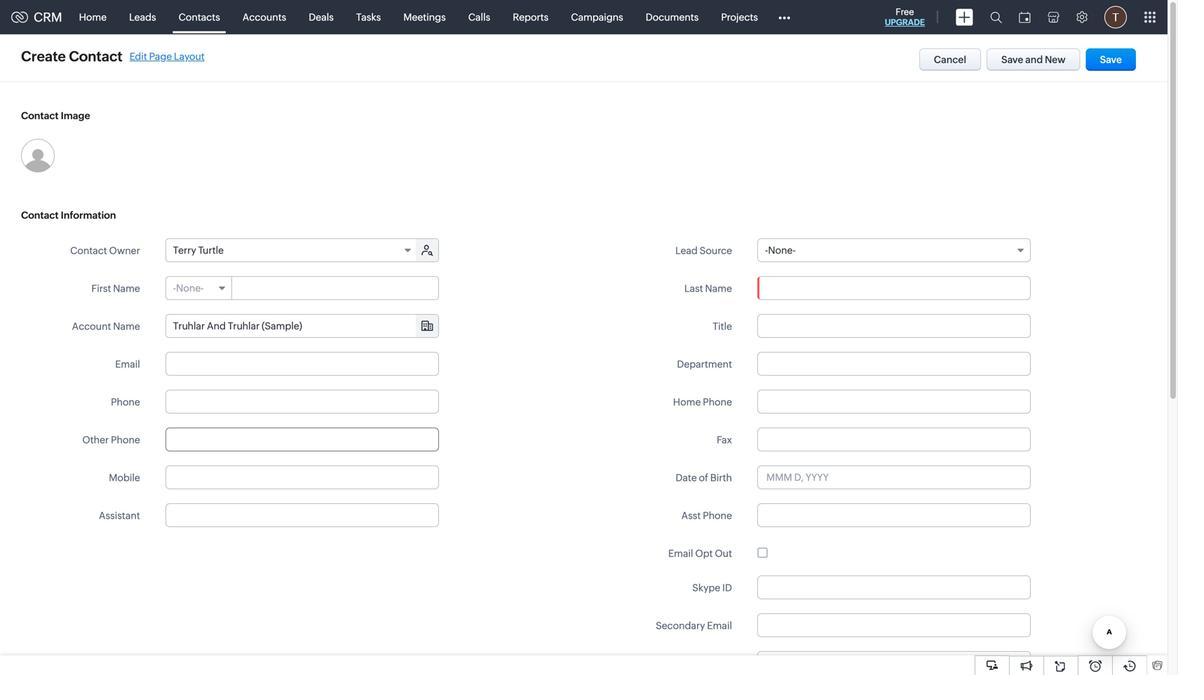 Task type: vqa. For each thing, say whether or not it's contained in the screenshot.
Next Record IMAGE
no



Task type: describe. For each thing, give the bounding box(es) containing it.
home for home phone
[[673, 397, 701, 408]]

edit page layout link
[[130, 51, 205, 62]]

lead
[[676, 245, 698, 256]]

asst phone
[[682, 510, 732, 522]]

projects
[[721, 12, 758, 23]]

contacts
[[179, 12, 220, 23]]

assistant
[[99, 510, 140, 522]]

phone for asst phone
[[703, 510, 732, 522]]

accounts
[[243, 12, 286, 23]]

other
[[82, 435, 109, 446]]

reports
[[513, 12, 549, 23]]

fax
[[717, 435, 732, 446]]

name for account name
[[113, 321, 140, 332]]

title
[[713, 321, 732, 332]]

calls link
[[457, 0, 502, 34]]

terry
[[173, 245, 196, 256]]

other phone
[[82, 435, 140, 446]]

email for email
[[115, 359, 140, 370]]

birth
[[710, 472, 732, 484]]

home link
[[68, 0, 118, 34]]

skype id
[[693, 583, 732, 594]]

calendar image
[[1019, 12, 1031, 23]]

phone up the other phone
[[111, 397, 140, 408]]

create menu image
[[956, 9, 974, 26]]

crm
[[34, 10, 62, 24]]

edit
[[130, 51, 147, 62]]

free
[[896, 7, 914, 17]]

save button
[[1086, 48, 1136, 71]]

layout
[[174, 51, 205, 62]]

0 vertical spatial -
[[765, 245, 768, 256]]

contact owner
[[70, 245, 140, 256]]

name for last name
[[705, 283, 732, 294]]

campaigns link
[[560, 0, 635, 34]]

out
[[715, 548, 732, 559]]

last
[[685, 283, 703, 294]]

terry turtle
[[173, 245, 224, 256]]

documents
[[646, 12, 699, 23]]

cancel
[[934, 54, 967, 65]]

create menu element
[[948, 0, 982, 34]]

turtle
[[198, 245, 224, 256]]

2 horizontal spatial email
[[707, 620, 732, 632]]

contact for contact image
[[21, 110, 59, 121]]

crm link
[[11, 10, 62, 24]]

source
[[700, 245, 732, 256]]

1 vertical spatial none-
[[176, 283, 204, 294]]

phone for home phone
[[703, 397, 732, 408]]

mobile
[[109, 472, 140, 484]]

account
[[72, 321, 111, 332]]

save and new
[[1002, 54, 1066, 65]]

calls
[[468, 12, 490, 23]]

1 vertical spatial -none-
[[173, 283, 204, 294]]

meetings
[[404, 12, 446, 23]]

date
[[676, 472, 697, 484]]

email opt out
[[668, 548, 732, 559]]

search image
[[990, 11, 1002, 23]]



Task type: locate. For each thing, give the bounding box(es) containing it.
home phone
[[673, 397, 732, 408]]

documents link
[[635, 0, 710, 34]]

phone for other phone
[[111, 435, 140, 446]]

projects link
[[710, 0, 770, 34]]

-none- right source
[[765, 245, 796, 256]]

save inside button
[[1100, 54, 1122, 65]]

1 horizontal spatial save
[[1100, 54, 1122, 65]]

save down profile icon
[[1100, 54, 1122, 65]]

image image
[[21, 139, 55, 173]]

name
[[113, 283, 140, 294], [705, 283, 732, 294], [113, 321, 140, 332]]

1 horizontal spatial none-
[[768, 245, 796, 256]]

first
[[91, 283, 111, 294]]

2 save from the left
[[1100, 54, 1122, 65]]

None text field
[[758, 314, 1031, 338], [166, 315, 438, 337], [758, 352, 1031, 376], [165, 390, 439, 414], [165, 428, 439, 452], [165, 466, 439, 490], [165, 504, 439, 528], [758, 504, 1031, 528], [758, 614, 1031, 638], [758, 314, 1031, 338], [166, 315, 438, 337], [758, 352, 1031, 376], [165, 390, 439, 414], [165, 428, 439, 452], [165, 466, 439, 490], [165, 504, 439, 528], [758, 504, 1031, 528], [758, 614, 1031, 638]]

1 vertical spatial -none- field
[[166, 277, 232, 300]]

contact for contact owner
[[70, 245, 107, 256]]

and
[[1026, 54, 1043, 65]]

- right source
[[765, 245, 768, 256]]

0 horizontal spatial -none- field
[[166, 277, 232, 300]]

skype
[[693, 583, 721, 594]]

cancel button
[[919, 48, 981, 71]]

Other Modules field
[[770, 6, 800, 28]]

email for email opt out
[[668, 548, 693, 559]]

-none-
[[765, 245, 796, 256], [173, 283, 204, 294]]

tasks
[[356, 12, 381, 23]]

department
[[677, 359, 732, 370]]

0 horizontal spatial save
[[1002, 54, 1024, 65]]

name right first
[[113, 283, 140, 294]]

None text field
[[758, 276, 1031, 300], [233, 277, 438, 300], [165, 352, 439, 376], [758, 390, 1031, 414], [758, 428, 1031, 452], [758, 576, 1031, 600], [776, 652, 1030, 675], [758, 276, 1031, 300], [233, 277, 438, 300], [165, 352, 439, 376], [758, 390, 1031, 414], [758, 428, 1031, 452], [758, 576, 1031, 600], [776, 652, 1030, 675]]

name for first name
[[113, 283, 140, 294]]

0 vertical spatial home
[[79, 12, 107, 23]]

home
[[79, 12, 107, 23], [673, 397, 701, 408]]

0 horizontal spatial none-
[[176, 283, 204, 294]]

-none- down terry
[[173, 283, 204, 294]]

phone
[[111, 397, 140, 408], [703, 397, 732, 408], [111, 435, 140, 446], [703, 510, 732, 522]]

email down the skype id
[[707, 620, 732, 632]]

lead source
[[676, 245, 732, 256]]

secondary email
[[656, 620, 732, 632]]

deals
[[309, 12, 334, 23]]

last name
[[685, 283, 732, 294]]

phone up "fax"
[[703, 397, 732, 408]]

reports link
[[502, 0, 560, 34]]

of
[[699, 472, 709, 484]]

contact left information
[[21, 210, 59, 221]]

0 vertical spatial -none-
[[765, 245, 796, 256]]

0 vertical spatial -none- field
[[758, 238, 1031, 262]]

-
[[765, 245, 768, 256], [173, 283, 176, 294]]

0 vertical spatial email
[[115, 359, 140, 370]]

1 horizontal spatial -none-
[[765, 245, 796, 256]]

search element
[[982, 0, 1011, 34]]

none- down terry
[[176, 283, 204, 294]]

free upgrade
[[885, 7, 925, 27]]

1 horizontal spatial email
[[668, 548, 693, 559]]

contact left image
[[21, 110, 59, 121]]

image
[[61, 110, 90, 121]]

1 vertical spatial email
[[668, 548, 693, 559]]

1 horizontal spatial -none- field
[[758, 238, 1031, 262]]

Terry Turtle field
[[166, 239, 417, 262]]

0 horizontal spatial home
[[79, 12, 107, 23]]

0 horizontal spatial -
[[173, 283, 176, 294]]

email down account name
[[115, 359, 140, 370]]

profile image
[[1105, 6, 1127, 28]]

profile element
[[1096, 0, 1136, 34]]

none-
[[768, 245, 796, 256], [176, 283, 204, 294]]

save for save
[[1100, 54, 1122, 65]]

1 horizontal spatial -
[[765, 245, 768, 256]]

contact
[[69, 48, 123, 65], [21, 110, 59, 121], [21, 210, 59, 221], [70, 245, 107, 256]]

save for save and new
[[1002, 54, 1024, 65]]

save inside button
[[1002, 54, 1024, 65]]

contact down information
[[70, 245, 107, 256]]

contact image
[[21, 110, 90, 121]]

new
[[1045, 54, 1066, 65]]

2 vertical spatial email
[[707, 620, 732, 632]]

home up create contact edit page layout
[[79, 12, 107, 23]]

leads
[[129, 12, 156, 23]]

contact down the home link at top left
[[69, 48, 123, 65]]

phone right asst
[[703, 510, 732, 522]]

leads link
[[118, 0, 167, 34]]

0 horizontal spatial -none-
[[173, 283, 204, 294]]

deals link
[[298, 0, 345, 34]]

home for home
[[79, 12, 107, 23]]

-None- field
[[758, 238, 1031, 262], [166, 277, 232, 300]]

save and new button
[[987, 48, 1081, 71]]

1 vertical spatial -
[[173, 283, 176, 294]]

email left opt
[[668, 548, 693, 559]]

- down terry
[[173, 283, 176, 294]]

first name
[[91, 283, 140, 294]]

1 horizontal spatial home
[[673, 397, 701, 408]]

0 vertical spatial none-
[[768, 245, 796, 256]]

id
[[723, 583, 732, 594]]

contact for contact information
[[21, 210, 59, 221]]

name right last
[[705, 283, 732, 294]]

secondary
[[656, 620, 705, 632]]

opt
[[695, 548, 713, 559]]

contact information
[[21, 210, 116, 221]]

meetings link
[[392, 0, 457, 34]]

information
[[61, 210, 116, 221]]

page
[[149, 51, 172, 62]]

0 horizontal spatial email
[[115, 359, 140, 370]]

1 save from the left
[[1002, 54, 1024, 65]]

campaigns
[[571, 12, 623, 23]]

asst
[[682, 510, 701, 522]]

upgrade
[[885, 18, 925, 27]]

name right account
[[113, 321, 140, 332]]

1 vertical spatial home
[[673, 397, 701, 408]]

none- right source
[[768, 245, 796, 256]]

accounts link
[[231, 0, 298, 34]]

MMM D, YYYY text field
[[758, 466, 1031, 490]]

logo image
[[11, 12, 28, 23]]

None field
[[166, 315, 438, 337]]

phone right other
[[111, 435, 140, 446]]

contacts link
[[167, 0, 231, 34]]

home down department
[[673, 397, 701, 408]]

save left and
[[1002, 54, 1024, 65]]

save
[[1002, 54, 1024, 65], [1100, 54, 1122, 65]]

tasks link
[[345, 0, 392, 34]]

owner
[[109, 245, 140, 256]]

account name
[[72, 321, 140, 332]]

create contact edit page layout
[[21, 48, 205, 65]]

date of birth
[[676, 472, 732, 484]]

create
[[21, 48, 66, 65]]

email
[[115, 359, 140, 370], [668, 548, 693, 559], [707, 620, 732, 632]]



